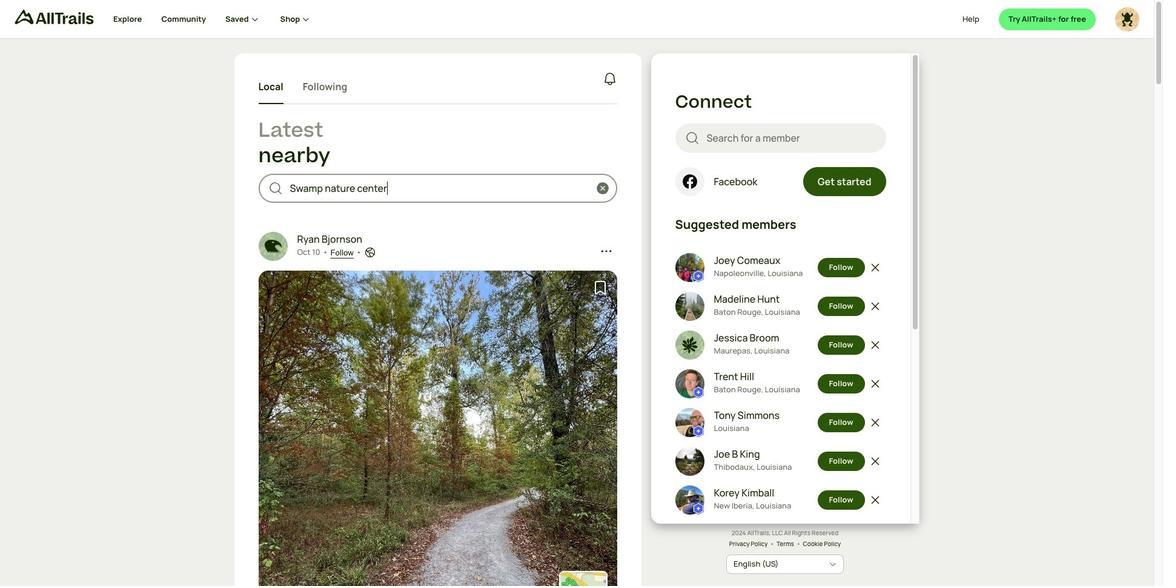 Task type: locate. For each thing, give the bounding box(es) containing it.
Search for a member field
[[707, 131, 877, 145]]

joe b king image
[[676, 447, 705, 477]]

tab list
[[259, 70, 348, 104]]

0 vertical spatial dismiss image
[[870, 378, 882, 391]]

5 dismiss image from the top
[[870, 456, 882, 468]]

None search field
[[676, 123, 887, 153]]

dismiss image
[[870, 262, 882, 274], [870, 301, 882, 313], [870, 340, 882, 352], [870, 417, 882, 429], [870, 456, 882, 468]]

1 vertical spatial dismiss image
[[870, 495, 882, 507]]

dialog
[[0, 0, 1164, 587]]

None search field
[[259, 174, 617, 203]]

4 dismiss image from the top
[[870, 417, 882, 429]]

notifications image
[[603, 71, 617, 86]]

dismiss image for tony simmons icon
[[870, 417, 882, 429]]

icon image
[[676, 167, 705, 196]]

tony simmons image
[[676, 409, 705, 438]]

3 dismiss image from the top
[[870, 340, 882, 352]]

2 dismiss image from the top
[[870, 301, 882, 313]]

1 dismiss image from the top
[[870, 378, 882, 391]]

add to list image
[[593, 281, 608, 295]]

dismiss image
[[870, 378, 882, 391], [870, 495, 882, 507]]

clear image
[[596, 181, 610, 196]]

2 dismiss image from the top
[[870, 495, 882, 507]]

korey kimball image
[[676, 486, 705, 515]]

1 dismiss image from the top
[[870, 262, 882, 274]]

james image
[[1116, 7, 1140, 31]]

jessica broom image
[[676, 331, 705, 360]]



Task type: describe. For each thing, give the bounding box(es) containing it.
trent hill image
[[676, 370, 705, 399]]

ryan bjornson image
[[259, 232, 288, 261]]

Search by destination field
[[290, 181, 589, 196]]

madeline hunt image
[[676, 292, 705, 321]]

navigate previous image
[[272, 444, 284, 457]]

dismiss image for "madeline hunt" image
[[870, 301, 882, 313]]

navigate next image
[[592, 444, 604, 457]]

joey comeaux image
[[676, 254, 705, 283]]

dismiss image for jessica broom "icon"
[[870, 340, 882, 352]]

dismiss image for 'joey comeaux' image
[[870, 262, 882, 274]]

dismiss image for korey kimball icon
[[870, 495, 882, 507]]

more options image
[[600, 246, 613, 258]]

dismiss image for joe b king icon
[[870, 456, 882, 468]]

dismiss image for the 'trent hill' icon
[[870, 378, 882, 391]]

cookie consent banner dialog
[[15, 529, 1140, 572]]



